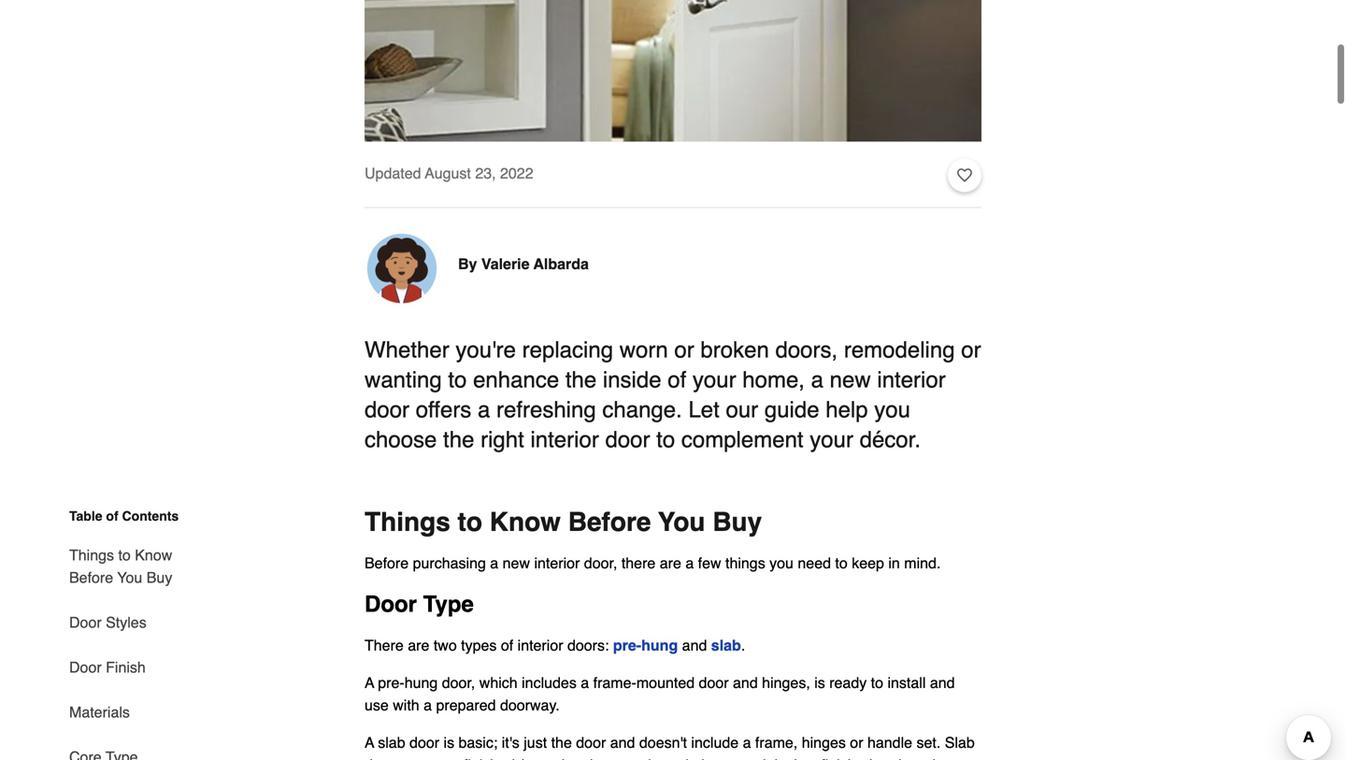 Task type: locate. For each thing, give the bounding box(es) containing it.
0 vertical spatial are
[[660, 554, 682, 572]]

and
[[682, 637, 707, 654], [733, 674, 758, 691], [930, 674, 955, 691], [610, 734, 635, 751], [877, 756, 902, 760]]

1 vertical spatial the
[[443, 427, 475, 452]]

styles
[[106, 614, 147, 631]]

install
[[888, 674, 926, 691]]

slab up doors
[[378, 734, 405, 751]]

slab link
[[711, 637, 741, 654]]

and down .
[[733, 674, 758, 691]]

2 vertical spatial the
[[551, 734, 572, 751]]

a
[[811, 367, 824, 393], [478, 397, 490, 423], [490, 554, 499, 572], [686, 554, 694, 572], [581, 674, 589, 691], [424, 697, 432, 714], [743, 734, 751, 751]]

of down worn
[[668, 367, 687, 393]]

ready
[[830, 674, 867, 691], [906, 756, 944, 760]]

door,
[[584, 554, 618, 572], [442, 674, 475, 691]]

0 vertical spatial is
[[815, 674, 826, 691]]

0 horizontal spatial know
[[135, 547, 172, 564]]

1 vertical spatial you
[[117, 569, 142, 586]]

of
[[668, 367, 687, 393], [106, 509, 118, 524], [501, 637, 514, 654]]

with
[[393, 697, 420, 714]]

new right purchasing
[[503, 554, 530, 572]]

slab right pre-hung link
[[711, 637, 741, 654]]

the down offers
[[443, 427, 475, 452]]

whether you're replacing worn or broken doors, remodeling or wanting to enhance the inside of your home, a new interior door offers a refreshing change. let our guide help you choose the right interior door to complement your décor.
[[365, 337, 982, 452]]

doesn't
[[640, 734, 687, 751]]

things to know before you buy inside table of contents element
[[69, 547, 172, 586]]

slab
[[711, 637, 741, 654], [378, 734, 405, 751]]

and down handle
[[877, 756, 902, 760]]

materials link
[[69, 690, 130, 735]]

new up help
[[830, 367, 871, 393]]

you
[[875, 397, 911, 423], [770, 554, 794, 572]]

are right there
[[660, 554, 682, 572]]

0 vertical spatial you
[[875, 397, 911, 423]]

1 vertical spatial are
[[408, 637, 430, 654]]

updated
[[365, 164, 421, 182]]

hung
[[642, 637, 678, 654], [405, 674, 438, 691]]

to inside a pre-hung door, which includes a frame-mounted door and hinges, is ready to install and use with a prepared doorway.
[[871, 674, 884, 691]]

things to know before you buy up there
[[365, 507, 762, 537]]

0 vertical spatial buy
[[713, 507, 762, 537]]

offers
[[416, 397, 472, 423]]

door for door finish
[[69, 659, 102, 676]]

are
[[660, 554, 682, 572], [408, 637, 430, 654]]

1 vertical spatial slab
[[378, 734, 405, 751]]

door up they
[[576, 734, 606, 751]]

things
[[365, 507, 451, 537], [69, 547, 114, 564]]

0 horizontal spatial things
[[69, 547, 114, 564]]

door up "there"
[[365, 591, 417, 617]]

1 vertical spatial new
[[503, 554, 530, 572]]

1 horizontal spatial know
[[490, 507, 561, 537]]

frame-
[[593, 674, 637, 691]]

interior up includes
[[518, 637, 563, 654]]

1 vertical spatial know
[[135, 547, 172, 564]]

door inside 'link'
[[69, 659, 102, 676]]

1 horizontal spatial you
[[658, 507, 706, 537]]

1 vertical spatial things
[[69, 547, 114, 564]]

0 vertical spatial your
[[693, 367, 737, 393]]

0 horizontal spatial things to know before you buy
[[69, 547, 172, 586]]

a inside a slab door is basic; it's just the door and doesn't include a frame, hinges or handle set. slab doors come unfinished (meaning they require painting or staining) or finished and ready t
[[365, 734, 374, 751]]

0 vertical spatial a
[[365, 674, 374, 691]]

home,
[[743, 367, 805, 393]]

pre- up use
[[378, 674, 405, 691]]

few
[[698, 554, 722, 572]]

0 vertical spatial you
[[658, 507, 706, 537]]

1 vertical spatial you
[[770, 554, 794, 572]]

new inside whether you're replacing worn or broken doors, remodeling or wanting to enhance the inside of your home, a new interior door offers a refreshing change. let our guide help you choose the right interior door to complement your décor.
[[830, 367, 871, 393]]

0 vertical spatial slab
[[711, 637, 741, 654]]

a up use
[[365, 674, 374, 691]]

1 horizontal spatial slab
[[711, 637, 741, 654]]

you up styles
[[117, 569, 142, 586]]

0 horizontal spatial are
[[408, 637, 430, 654]]

a right purchasing
[[490, 554, 499, 572]]

ready inside a slab door is basic; it's just the door and doesn't include a frame, hinges or handle set. slab doors come unfinished (meaning they require painting or staining) or finished and ready t
[[906, 756, 944, 760]]

0 horizontal spatial slab
[[378, 734, 405, 751]]

1 vertical spatial hung
[[405, 674, 438, 691]]

to down change.
[[657, 427, 675, 452]]

buy down contents
[[147, 569, 172, 586]]

0 horizontal spatial hung
[[405, 674, 438, 691]]

0 horizontal spatial you
[[770, 554, 794, 572]]

a left the frame-
[[581, 674, 589, 691]]

1 horizontal spatial of
[[501, 637, 514, 654]]

0 vertical spatial the
[[566, 367, 597, 393]]

a up staining)
[[743, 734, 751, 751]]

door for door styles
[[69, 614, 102, 631]]

door down slab link
[[699, 674, 729, 691]]

unfinished
[[447, 756, 515, 760]]

pre-
[[613, 637, 642, 654], [378, 674, 405, 691]]

door styles link
[[69, 600, 147, 645]]

1 vertical spatial pre-
[[378, 674, 405, 691]]

whether
[[365, 337, 450, 363]]

and up the require
[[610, 734, 635, 751]]

buy
[[713, 507, 762, 537], [147, 569, 172, 586]]

it's
[[502, 734, 520, 751]]

ready down set.
[[906, 756, 944, 760]]

2 horizontal spatial before
[[568, 507, 651, 537]]

a
[[365, 674, 374, 691], [365, 734, 374, 751]]

your down help
[[810, 427, 854, 452]]

the down replacing
[[566, 367, 597, 393]]

0 vertical spatial things to know before you buy
[[365, 507, 762, 537]]

slab
[[945, 734, 975, 751]]

interior left there
[[534, 554, 580, 572]]

or right remodeling
[[962, 337, 982, 363]]

is right hinges,
[[815, 674, 826, 691]]

you left need
[[770, 554, 794, 572]]

1 horizontal spatial you
[[875, 397, 911, 423]]

and right install
[[930, 674, 955, 691]]

hung inside a pre-hung door, which includes a frame-mounted door and hinges, is ready to install and use with a prepared doorway.
[[405, 674, 438, 691]]

interior
[[878, 367, 946, 393], [531, 427, 599, 452], [534, 554, 580, 572], [518, 637, 563, 654]]

door left 'finish' on the bottom of the page
[[69, 659, 102, 676]]

interior down refreshing
[[531, 427, 599, 452]]

before up "door styles"
[[69, 569, 113, 586]]

1 a from the top
[[365, 674, 374, 691]]

door, left there
[[584, 554, 618, 572]]

includes
[[522, 674, 577, 691]]

2 horizontal spatial of
[[668, 367, 687, 393]]

1 horizontal spatial door,
[[584, 554, 618, 572]]

the inside a slab door is basic; it's just the door and doesn't include a frame, hinges or handle set. slab doors come unfinished (meaning they require painting or staining) or finished and ready t
[[551, 734, 572, 751]]

1 vertical spatial is
[[444, 734, 455, 751]]

2 vertical spatial of
[[501, 637, 514, 654]]

1 horizontal spatial ready
[[906, 756, 944, 760]]

door type
[[365, 591, 474, 617]]

0 vertical spatial door,
[[584, 554, 618, 572]]

1 vertical spatial ready
[[906, 756, 944, 760]]

your up let
[[693, 367, 737, 393]]

wanting
[[365, 367, 442, 393]]

replacing
[[522, 337, 614, 363]]

0 horizontal spatial your
[[693, 367, 737, 393]]

ready inside a pre-hung door, which includes a frame-mounted door and hinges, is ready to install and use with a prepared doorway.
[[830, 674, 867, 691]]

1 horizontal spatial is
[[815, 674, 826, 691]]

hung up with
[[405, 674, 438, 691]]

of right "table"
[[106, 509, 118, 524]]

door, up prepared
[[442, 674, 475, 691]]

0 vertical spatial things
[[365, 507, 451, 537]]

staining)
[[743, 756, 800, 760]]

before
[[568, 507, 651, 537], [365, 554, 409, 572], [69, 569, 113, 586]]

1 horizontal spatial hung
[[642, 637, 678, 654]]

you up décor.
[[875, 397, 911, 423]]

are left two at the left bottom of page
[[408, 637, 430, 654]]

enhance
[[473, 367, 559, 393]]

hinges,
[[762, 674, 811, 691]]

things up purchasing
[[365, 507, 451, 537]]

0 horizontal spatial of
[[106, 509, 118, 524]]

right
[[481, 427, 524, 452]]

know
[[490, 507, 561, 537], [135, 547, 172, 564]]

1 vertical spatial door,
[[442, 674, 475, 691]]

guide
[[765, 397, 820, 423]]

0 horizontal spatial door,
[[442, 674, 475, 691]]

0 horizontal spatial buy
[[147, 569, 172, 586]]

to left the keep
[[836, 554, 848, 572]]

materials
[[69, 704, 130, 721]]

1 horizontal spatial new
[[830, 367, 871, 393]]

door for door type
[[365, 591, 417, 617]]

a up doors
[[365, 734, 374, 751]]

a for a slab door is basic; it's just the door and doesn't include a frame, hinges or handle set. slab doors come unfinished (meaning they require painting or staining) or finished and ready t
[[365, 734, 374, 751]]

the up (meaning on the bottom of the page
[[551, 734, 572, 751]]

0 horizontal spatial ready
[[830, 674, 867, 691]]

0 vertical spatial of
[[668, 367, 687, 393]]

to left install
[[871, 674, 884, 691]]

1 vertical spatial of
[[106, 509, 118, 524]]

before up door type
[[365, 554, 409, 572]]

new
[[830, 367, 871, 393], [503, 554, 530, 572]]

know down right
[[490, 507, 561, 537]]

let
[[689, 397, 720, 423]]

prepared
[[436, 697, 496, 714]]

to
[[448, 367, 467, 393], [657, 427, 675, 452], [458, 507, 483, 537], [118, 547, 131, 564], [836, 554, 848, 572], [871, 674, 884, 691]]

a up right
[[478, 397, 490, 423]]

interior down remodeling
[[878, 367, 946, 393]]

buy up things
[[713, 507, 762, 537]]

by
[[458, 255, 477, 272]]

1 horizontal spatial your
[[810, 427, 854, 452]]

to inside things to know before you buy link
[[118, 547, 131, 564]]

door up come
[[410, 734, 440, 751]]

to down the table of contents
[[118, 547, 131, 564]]

2 a from the top
[[365, 734, 374, 751]]

0 vertical spatial know
[[490, 507, 561, 537]]

1 vertical spatial a
[[365, 734, 374, 751]]

you up few
[[658, 507, 706, 537]]

1 vertical spatial things to know before you buy
[[69, 547, 172, 586]]

hung up mounted
[[642, 637, 678, 654]]

your
[[693, 367, 737, 393], [810, 427, 854, 452]]

things to know before you buy down the table of contents
[[69, 547, 172, 586]]

door
[[365, 397, 410, 423], [605, 427, 650, 452], [699, 674, 729, 691], [410, 734, 440, 751], [576, 734, 606, 751]]

and left slab link
[[682, 637, 707, 654]]

ready left install
[[830, 674, 867, 691]]

0 horizontal spatial before
[[69, 569, 113, 586]]

door, inside a pre-hung door, which includes a frame-mounted door and hinges, is ready to install and use with a prepared doorway.
[[442, 674, 475, 691]]

1 horizontal spatial pre-
[[613, 637, 642, 654]]

know inside table of contents element
[[135, 547, 172, 564]]

mounted
[[637, 674, 695, 691]]

door down change.
[[605, 427, 650, 452]]

before up there
[[568, 507, 651, 537]]

is left basic;
[[444, 734, 455, 751]]

a right with
[[424, 697, 432, 714]]

of right types
[[501, 637, 514, 654]]

pre- right doors:
[[613, 637, 642, 654]]

know down contents
[[135, 547, 172, 564]]

things to know before you buy link
[[69, 533, 195, 600]]

1 vertical spatial your
[[810, 427, 854, 452]]

which
[[480, 674, 518, 691]]

0 vertical spatial ready
[[830, 674, 867, 691]]

door
[[365, 591, 417, 617], [69, 614, 102, 631], [69, 659, 102, 676]]

0 horizontal spatial pre-
[[378, 674, 405, 691]]

doors
[[365, 756, 402, 760]]

0 horizontal spatial you
[[117, 569, 142, 586]]

things inside table of contents element
[[69, 547, 114, 564]]

things down "table"
[[69, 547, 114, 564]]

our
[[726, 397, 759, 423]]

the
[[566, 367, 597, 393], [443, 427, 475, 452], [551, 734, 572, 751]]

type
[[423, 591, 474, 617]]

things to know before you buy
[[365, 507, 762, 537], [69, 547, 172, 586]]

0 horizontal spatial is
[[444, 734, 455, 751]]

or
[[675, 337, 695, 363], [962, 337, 982, 363], [850, 734, 864, 751], [726, 756, 739, 760], [804, 756, 817, 760]]

1 vertical spatial buy
[[147, 569, 172, 586]]

0 vertical spatial new
[[830, 367, 871, 393]]

door left styles
[[69, 614, 102, 631]]

a inside a pre-hung door, which includes a frame-mounted door and hinges, is ready to install and use with a prepared doorway.
[[365, 674, 374, 691]]

you
[[658, 507, 706, 537], [117, 569, 142, 586]]



Task type: describe. For each thing, give the bounding box(es) containing it.
broken
[[701, 337, 769, 363]]

pre- inside a pre-hung door, which includes a frame-mounted door and hinges, is ready to install and use with a prepared doorway.
[[378, 674, 405, 691]]

come
[[406, 756, 443, 760]]

help
[[826, 397, 868, 423]]

you inside table of contents element
[[117, 569, 142, 586]]

(meaning
[[519, 756, 582, 760]]

is inside a pre-hung door, which includes a frame-mounted door and hinges, is ready to install and use with a prepared doorway.
[[815, 674, 826, 691]]

frame,
[[756, 734, 798, 751]]

a slab door is basic; it's just the door and doesn't include a frame, hinges or handle set. slab doors come unfinished (meaning they require painting or staining) or finished and ready t
[[365, 734, 975, 760]]

décor.
[[860, 427, 921, 452]]

things
[[726, 554, 766, 572]]

.
[[741, 637, 746, 654]]

is inside a slab door is basic; it's just the door and doesn't include a frame, hinges or handle set. slab doors come unfinished (meaning they require painting or staining) or finished and ready t
[[444, 734, 455, 751]]

0 vertical spatial hung
[[642, 637, 678, 654]]

of inside whether you're replacing worn or broken doors, remodeling or wanting to enhance the inside of your home, a new interior door offers a refreshing change. let our guide help you choose the right interior door to complement your décor.
[[668, 367, 687, 393]]

albarda
[[534, 255, 589, 272]]

mind.
[[905, 554, 941, 572]]

change.
[[603, 397, 682, 423]]

handle
[[868, 734, 913, 751]]

by valerie albarda
[[458, 255, 589, 272]]

1 horizontal spatial buy
[[713, 507, 762, 537]]

door styles
[[69, 614, 147, 631]]

door finish
[[69, 659, 146, 676]]

types
[[461, 637, 497, 654]]

table of contents element
[[54, 507, 195, 760]]

there
[[622, 554, 656, 572]]

0 vertical spatial pre-
[[613, 637, 642, 654]]

remodeling
[[844, 337, 955, 363]]

basic;
[[459, 734, 498, 751]]

choose
[[365, 427, 437, 452]]

or up finished
[[850, 734, 864, 751]]

table of contents
[[69, 509, 179, 524]]

door up choose
[[365, 397, 410, 423]]

2022
[[500, 164, 534, 182]]

use
[[365, 697, 389, 714]]

two
[[434, 637, 457, 654]]

there are two types of interior doors: pre-hung and slab .
[[365, 637, 746, 654]]

inside
[[603, 367, 662, 393]]

a for a pre-hung door, which includes a frame-mounted door and hinges, is ready to install and use with a prepared doorway.
[[365, 674, 374, 691]]

finished
[[821, 756, 873, 760]]

a pre-hung door, which includes a frame-mounted door and hinges, is ready to install and use with a prepared doorway.
[[365, 674, 955, 714]]

purchasing
[[413, 554, 486, 572]]

a living room with an open white interior door. image
[[365, 0, 982, 142]]

a left few
[[686, 554, 694, 572]]

in
[[889, 554, 900, 572]]

doors,
[[776, 337, 838, 363]]

valerie albarda image
[[365, 230, 440, 305]]

or down the include
[[726, 756, 739, 760]]

doorway.
[[500, 697, 560, 714]]

valerie
[[482, 255, 530, 272]]

worn
[[620, 337, 668, 363]]

to up offers
[[448, 367, 467, 393]]

1 horizontal spatial things to know before you buy
[[365, 507, 762, 537]]

1 horizontal spatial things
[[365, 507, 451, 537]]

there
[[365, 637, 404, 654]]

august
[[425, 164, 471, 182]]

you inside whether you're replacing worn or broken doors, remodeling or wanting to enhance the inside of your home, a new interior door offers a refreshing change. let our guide help you choose the right interior door to complement your décor.
[[875, 397, 911, 423]]

or right worn
[[675, 337, 695, 363]]

just
[[524, 734, 547, 751]]

buy inside table of contents element
[[147, 569, 172, 586]]

1 horizontal spatial are
[[660, 554, 682, 572]]

a down doors, at right
[[811, 367, 824, 393]]

heart outline image
[[958, 165, 973, 186]]

before inside things to know before you buy link
[[69, 569, 113, 586]]

you're
[[456, 337, 516, 363]]

refreshing
[[497, 397, 596, 423]]

include
[[691, 734, 739, 751]]

before purchasing a new interior door, there are a few things you need to keep in mind.
[[365, 554, 941, 572]]

finish
[[106, 659, 146, 676]]

painting
[[669, 756, 722, 760]]

door inside a pre-hung door, which includes a frame-mounted door and hinges, is ready to install and use with a prepared doorway.
[[699, 674, 729, 691]]

updated august 23, 2022
[[365, 164, 534, 182]]

keep
[[852, 554, 885, 572]]

or down hinges
[[804, 756, 817, 760]]

0 horizontal spatial new
[[503, 554, 530, 572]]

hinges
[[802, 734, 846, 751]]

doors:
[[568, 637, 609, 654]]

door finish link
[[69, 645, 146, 690]]

contents
[[122, 509, 179, 524]]

to up purchasing
[[458, 507, 483, 537]]

they
[[586, 756, 614, 760]]

slab inside a slab door is basic; it's just the door and doesn't include a frame, hinges or handle set. slab doors come unfinished (meaning they require painting or staining) or finished and ready t
[[378, 734, 405, 751]]

pre-hung link
[[613, 637, 678, 654]]

a inside a slab door is basic; it's just the door and doesn't include a frame, hinges or handle set. slab doors come unfinished (meaning they require painting or staining) or finished and ready t
[[743, 734, 751, 751]]

require
[[618, 756, 665, 760]]

set.
[[917, 734, 941, 751]]

1 horizontal spatial before
[[365, 554, 409, 572]]

23,
[[475, 164, 496, 182]]

table
[[69, 509, 102, 524]]

complement
[[682, 427, 804, 452]]

need
[[798, 554, 831, 572]]



Task type: vqa. For each thing, say whether or not it's contained in the screenshot.
bottom Home
no



